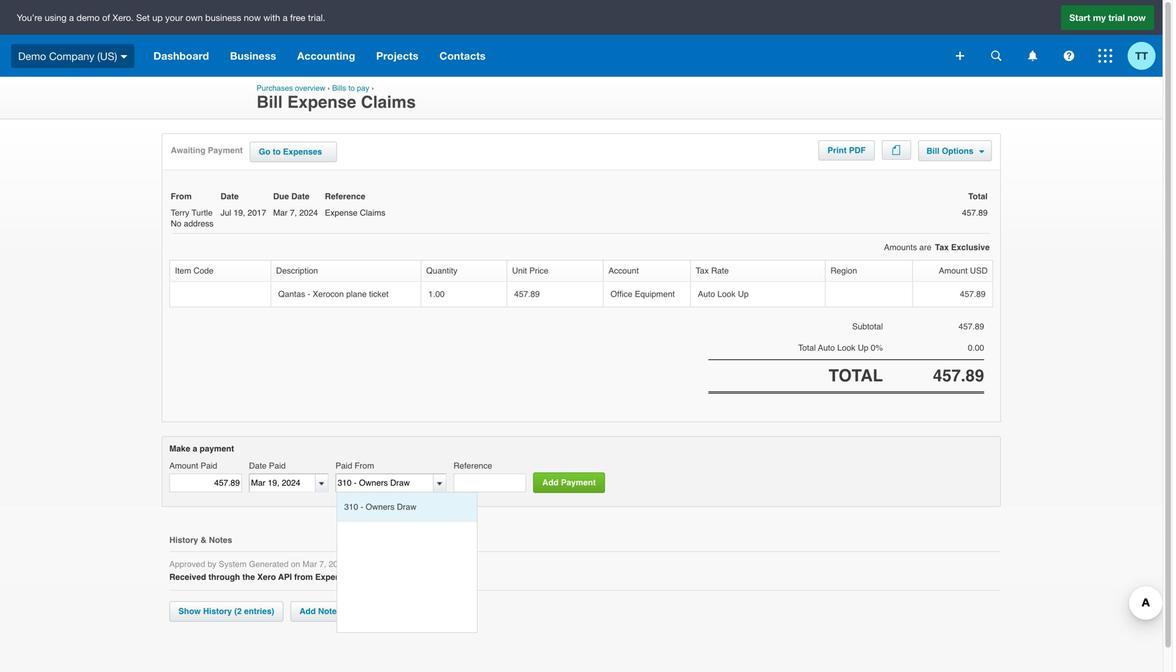 Task type: vqa. For each thing, say whether or not it's contained in the screenshot.
rightmost Features
no



Task type: locate. For each thing, give the bounding box(es) containing it.
mar inside approved by system generated on mar 7, 2024 at 14:31pm received through the xero api from expenses
[[303, 560, 317, 570]]

note
[[318, 607, 337, 617]]

1 horizontal spatial -
[[361, 503, 363, 512]]

expenses right go on the left of page
[[283, 147, 322, 157]]

history left the '(2'
[[203, 607, 232, 617]]

notes
[[209, 536, 232, 546]]

1 vertical spatial from
[[355, 461, 374, 471]]

1 vertical spatial mar
[[303, 560, 317, 570]]

1.00
[[429, 290, 445, 299]]

look down the rate
[[718, 290, 736, 299]]

history
[[169, 536, 198, 546], [203, 607, 232, 617]]

0 vertical spatial -
[[308, 290, 310, 299]]

amount usd
[[939, 266, 988, 276]]

tax left the rate
[[696, 266, 709, 276]]

1 horizontal spatial to
[[349, 84, 355, 93]]

2 horizontal spatial a
[[283, 12, 288, 23]]

2 › from the left
[[372, 84, 374, 93]]

7, inside from terry turtle no address date jul 19, 2017 due date mar 7, 2024 reference expense claims
[[290, 208, 297, 218]]

add right reference text field
[[543, 478, 559, 488]]

subtotal
[[853, 322, 883, 332]]

date right the due
[[291, 192, 310, 202]]

payment for add payment
[[561, 478, 596, 488]]

0 vertical spatial reference
[[325, 192, 366, 202]]

on
[[291, 560, 300, 570]]

1 vertical spatial up
[[858, 343, 869, 353]]

exclusive
[[952, 243, 990, 252]]

paid for amount paid
[[201, 461, 217, 471]]

0 vertical spatial tax
[[935, 243, 949, 252]]

bill inside purchases overview › bills to pay › bill expense claims
[[257, 93, 283, 112]]

0 horizontal spatial ›
[[328, 84, 330, 93]]

Date Paid text field
[[250, 475, 315, 492]]

trial
[[1109, 12, 1125, 23]]

auto down tax rate
[[698, 290, 715, 299]]

310 - owners draw
[[344, 503, 417, 512]]

1 vertical spatial to
[[273, 147, 281, 157]]

None text field
[[336, 475, 433, 492]]

2024 inside from terry turtle no address date jul 19, 2017 due date mar 7, 2024 reference expense claims
[[299, 208, 318, 218]]

date up date paid text field
[[249, 461, 267, 471]]

reference right the due
[[325, 192, 366, 202]]

0 horizontal spatial from
[[171, 192, 192, 202]]

from up terry
[[171, 192, 192, 202]]

1 vertical spatial claims
[[360, 208, 386, 218]]

history left &
[[169, 536, 198, 546]]

0 vertical spatial add
[[543, 478, 559, 488]]

1 vertical spatial 7,
[[319, 560, 326, 570]]

now left the with
[[244, 12, 261, 23]]

1 vertical spatial total
[[799, 343, 816, 353]]

0 horizontal spatial reference
[[325, 192, 366, 202]]

look up total on the right of page
[[838, 343, 856, 353]]

add for add note
[[300, 607, 316, 617]]

total 457.89
[[962, 192, 988, 218]]

0 vertical spatial payment
[[208, 146, 243, 155]]

Reference text field
[[454, 474, 526, 493]]

1 vertical spatial -
[[361, 503, 363, 512]]

add inside "link"
[[300, 607, 316, 617]]

mar right the on
[[303, 560, 317, 570]]

0 vertical spatial 7,
[[290, 208, 297, 218]]

1 vertical spatial add
[[300, 607, 316, 617]]

show
[[178, 607, 201, 617]]

457.89
[[962, 208, 988, 218], [514, 290, 540, 299], [960, 290, 986, 299], [959, 322, 985, 332], [933, 366, 985, 385]]

awaiting
[[171, 146, 206, 155]]

1 horizontal spatial date
[[249, 461, 267, 471]]

1 horizontal spatial from
[[355, 461, 374, 471]]

payment inside add payment link
[[561, 478, 596, 488]]

business
[[205, 12, 241, 23]]

paid up 310
[[336, 461, 352, 471]]

1 horizontal spatial ›
[[372, 84, 374, 93]]

now right trial
[[1128, 12, 1146, 23]]

2017
[[248, 208, 266, 218]]

0 vertical spatial history
[[169, 536, 198, 546]]

usd
[[970, 266, 988, 276]]

total inside total 457.89
[[969, 192, 988, 202]]

0 vertical spatial 2024
[[299, 208, 318, 218]]

free
[[290, 12, 306, 23]]

1 vertical spatial amount
[[169, 461, 198, 471]]

amounts
[[884, 243, 917, 252]]

0 vertical spatial from
[[171, 192, 192, 202]]

draw
[[397, 503, 417, 512]]

1 horizontal spatial mar
[[303, 560, 317, 570]]

0 horizontal spatial svg image
[[1029, 51, 1038, 61]]

a right using
[[69, 12, 74, 23]]

using
[[45, 12, 67, 23]]

0 horizontal spatial now
[[244, 12, 261, 23]]

1 vertical spatial 2024
[[329, 560, 347, 570]]

your
[[165, 12, 183, 23]]

0 vertical spatial expense
[[287, 93, 356, 112]]

0 vertical spatial expenses
[[283, 147, 322, 157]]

0 vertical spatial mar
[[273, 208, 288, 218]]

of
[[102, 12, 110, 23]]

0 horizontal spatial 2024
[[299, 208, 318, 218]]

-
[[308, 290, 310, 299], [361, 503, 363, 512]]

0 vertical spatial total
[[969, 192, 988, 202]]

- right 310
[[361, 503, 363, 512]]

awaiting payment
[[171, 146, 243, 155]]

auto
[[698, 290, 715, 299], [818, 343, 835, 353]]

to
[[349, 84, 355, 93], [273, 147, 281, 157]]

0 horizontal spatial add
[[300, 607, 316, 617]]

Amount Paid text field
[[169, 474, 242, 493]]

date up jul
[[221, 192, 239, 202]]

turtle
[[192, 208, 213, 218]]

due
[[273, 192, 289, 202]]

1 horizontal spatial look
[[838, 343, 856, 353]]

310
[[344, 503, 358, 512]]

3 paid from the left
[[336, 461, 352, 471]]

to right go on the left of page
[[273, 147, 281, 157]]

0 vertical spatial claims
[[361, 93, 416, 112]]

7, right the on
[[319, 560, 326, 570]]

add left note
[[300, 607, 316, 617]]

trial.
[[308, 12, 325, 23]]

1 vertical spatial reference
[[454, 461, 492, 471]]

add payment link
[[533, 473, 605, 494]]

paid up amount paid text box
[[201, 461, 217, 471]]

mar inside from terry turtle no address date jul 19, 2017 due date mar 7, 2024 reference expense claims
[[273, 208, 288, 218]]

xero.
[[113, 12, 134, 23]]

to left pay
[[349, 84, 355, 93]]

1 vertical spatial bill
[[927, 146, 940, 156]]

office equipment
[[611, 290, 675, 299]]

0 horizontal spatial paid
[[201, 461, 217, 471]]

0 horizontal spatial payment
[[208, 146, 243, 155]]

1 horizontal spatial 2024
[[329, 560, 347, 570]]

reference up reference text field
[[454, 461, 492, 471]]

unit price
[[512, 266, 549, 276]]

1 vertical spatial expense
[[325, 208, 358, 218]]

0 horizontal spatial auto
[[698, 290, 715, 299]]

1 vertical spatial auto
[[818, 343, 835, 353]]

2 paid from the left
[[269, 461, 286, 471]]

tt
[[1136, 50, 1149, 62]]

0 horizontal spatial up
[[738, 290, 749, 299]]

0 horizontal spatial tax
[[696, 266, 709, 276]]

auto look up
[[698, 290, 749, 299]]

qantas
[[278, 290, 305, 299]]

1 horizontal spatial total
[[969, 192, 988, 202]]

1 vertical spatial payment
[[561, 478, 596, 488]]

now
[[244, 12, 261, 23], [1128, 12, 1146, 23]]

amount left 'usd'
[[939, 266, 968, 276]]

print pdf
[[828, 146, 866, 155]]

0 horizontal spatial total
[[799, 343, 816, 353]]

dashboard
[[153, 50, 209, 62]]

from
[[294, 573, 313, 583]]

2024 left at
[[329, 560, 347, 570]]

mar
[[273, 208, 288, 218], [303, 560, 317, 570]]

- right qantas
[[308, 290, 310, 299]]

amount
[[939, 266, 968, 276], [169, 461, 198, 471]]

banner
[[0, 0, 1163, 77]]

1 horizontal spatial now
[[1128, 12, 1146, 23]]

go
[[259, 147, 271, 157]]

add
[[543, 478, 559, 488], [300, 607, 316, 617]]

› right pay
[[372, 84, 374, 93]]

history inside 'link'
[[203, 607, 232, 617]]

system
[[219, 560, 247, 570]]

you're
[[17, 12, 42, 23]]

1 horizontal spatial paid
[[269, 461, 286, 471]]

1 paid from the left
[[201, 461, 217, 471]]

0 horizontal spatial 7,
[[290, 208, 297, 218]]

purchases
[[257, 84, 293, 93]]

0 vertical spatial amount
[[939, 266, 968, 276]]

1 horizontal spatial tax
[[935, 243, 949, 252]]

a right make
[[193, 444, 197, 454]]

with
[[264, 12, 280, 23]]

from
[[171, 192, 192, 202], [355, 461, 374, 471]]

paid from
[[336, 461, 374, 471]]

1 horizontal spatial payment
[[561, 478, 596, 488]]

1 horizontal spatial up
[[858, 343, 869, 353]]

1 now from the left
[[244, 12, 261, 23]]

overview
[[295, 84, 325, 93]]

2 horizontal spatial paid
[[336, 461, 352, 471]]

0 horizontal spatial amount
[[169, 461, 198, 471]]

paid up date paid text field
[[269, 461, 286, 471]]

a
[[69, 12, 74, 23], [283, 12, 288, 23], [193, 444, 197, 454]]

0 horizontal spatial bill
[[257, 93, 283, 112]]

mar down the due
[[273, 208, 288, 218]]

2 horizontal spatial date
[[291, 192, 310, 202]]

accounting button
[[287, 35, 366, 77]]

1 horizontal spatial history
[[203, 607, 232, 617]]

1 vertical spatial tax
[[696, 266, 709, 276]]

svg image
[[1099, 49, 1113, 63], [992, 51, 1002, 61], [956, 52, 965, 60], [121, 55, 128, 59]]

plane
[[346, 290, 367, 299]]

0 horizontal spatial mar
[[273, 208, 288, 218]]

2024
[[299, 208, 318, 218], [329, 560, 347, 570]]

1 › from the left
[[328, 84, 330, 93]]

amount paid
[[169, 461, 217, 471]]

bill left the options
[[927, 146, 940, 156]]

1 vertical spatial expenses
[[315, 573, 354, 583]]

auto up total on the right of page
[[818, 343, 835, 353]]

claims inside purchases overview › bills to pay › bill expense claims
[[361, 93, 416, 112]]

0 vertical spatial bill
[[257, 93, 283, 112]]

1 vertical spatial history
[[203, 607, 232, 617]]

7, right the 2017
[[290, 208, 297, 218]]

tax right are
[[935, 243, 949, 252]]

1 horizontal spatial amount
[[939, 266, 968, 276]]

set
[[136, 12, 150, 23]]

1 horizontal spatial 7,
[[319, 560, 326, 570]]

projects button
[[366, 35, 429, 77]]

1 horizontal spatial auto
[[818, 343, 835, 353]]

through
[[209, 573, 240, 583]]

1 horizontal spatial add
[[543, 478, 559, 488]]

svg image
[[1029, 51, 1038, 61], [1064, 51, 1075, 61]]

purchases overview link
[[257, 84, 325, 93]]

expenses down at
[[315, 573, 354, 583]]

a left free on the top of page
[[283, 12, 288, 23]]

› left bills
[[328, 84, 330, 93]]

0 horizontal spatial -
[[308, 290, 310, 299]]

2 now from the left
[[1128, 12, 1146, 23]]

my
[[1093, 12, 1106, 23]]

demo company (us)
[[18, 50, 117, 62]]

457.89 up exclusive
[[962, 208, 988, 218]]

dashboard link
[[143, 35, 220, 77]]

bill left overview
[[257, 93, 283, 112]]

0 vertical spatial up
[[738, 290, 749, 299]]

company
[[49, 50, 94, 62]]

expense
[[287, 93, 356, 112], [325, 208, 358, 218]]

2024 right the 2017
[[299, 208, 318, 218]]

1 horizontal spatial svg image
[[1064, 51, 1075, 61]]

demo
[[76, 12, 100, 23]]

amount down make
[[169, 461, 198, 471]]

look
[[718, 290, 736, 299], [838, 343, 856, 353]]

0 horizontal spatial look
[[718, 290, 736, 299]]

from up 310
[[355, 461, 374, 471]]

no
[[171, 219, 182, 229]]

0 vertical spatial to
[[349, 84, 355, 93]]

from inside from terry turtle no address date jul 19, 2017 due date mar 7, 2024 reference expense claims
[[171, 192, 192, 202]]



Task type: describe. For each thing, give the bounding box(es) containing it.
approved by system generated on mar 7, 2024 at 14:31pm received through the xero api from expenses
[[169, 560, 393, 583]]

2 svg image from the left
[[1064, 51, 1075, 61]]

amounts are tax exclusive
[[884, 243, 990, 252]]

demo
[[18, 50, 46, 62]]

0 vertical spatial auto
[[698, 290, 715, 299]]

19,
[[234, 208, 245, 218]]

0 horizontal spatial history
[[169, 536, 198, 546]]

account
[[609, 266, 639, 276]]

1 horizontal spatial reference
[[454, 461, 492, 471]]

contacts
[[440, 50, 486, 62]]

claims inside from terry turtle no address date jul 19, 2017 due date mar 7, 2024 reference expense claims
[[360, 208, 386, 218]]

1 horizontal spatial bill
[[927, 146, 940, 156]]

are
[[920, 243, 932, 252]]

print
[[828, 146, 847, 155]]

pay
[[357, 84, 369, 93]]

expense inside from terry turtle no address date jul 19, 2017 due date mar 7, 2024 reference expense claims
[[325, 208, 358, 218]]

accounting
[[297, 50, 355, 62]]

tax rate
[[696, 266, 729, 276]]

rate
[[711, 266, 729, 276]]

total for total auto look up 0%
[[799, 343, 816, 353]]

7, inside approved by system generated on mar 7, 2024 at 14:31pm received through the xero api from expenses
[[319, 560, 326, 570]]

banner containing dashboard
[[0, 0, 1163, 77]]

457.89 down 'usd'
[[960, 290, 986, 299]]

svg image inside demo company (us) popup button
[[121, 55, 128, 59]]

payment for awaiting payment
[[208, 146, 243, 155]]

1 svg image from the left
[[1029, 51, 1038, 61]]

xero
[[257, 573, 276, 583]]

expense inside purchases overview › bills to pay › bill expense claims
[[287, 93, 356, 112]]

generated
[[249, 560, 289, 570]]

item
[[175, 266, 191, 276]]

&
[[201, 536, 207, 546]]

received
[[169, 573, 206, 583]]

up
[[152, 12, 163, 23]]

add note
[[300, 607, 337, 617]]

owners
[[366, 503, 395, 512]]

by
[[208, 560, 216, 570]]

item code
[[175, 266, 214, 276]]

api
[[278, 573, 292, 583]]

1 horizontal spatial a
[[193, 444, 197, 454]]

address
[[184, 219, 214, 229]]

start my trial now
[[1070, 12, 1146, 23]]

- for 310
[[361, 503, 363, 512]]

tt button
[[1128, 35, 1163, 77]]

the
[[243, 573, 255, 583]]

total for total 457.89
[[969, 192, 988, 202]]

reference inside from terry turtle no address date jul 19, 2017 due date mar 7, 2024 reference expense claims
[[325, 192, 366, 202]]

0 horizontal spatial date
[[221, 192, 239, 202]]

0 vertical spatial look
[[718, 290, 736, 299]]

- for qantas
[[308, 290, 310, 299]]

code
[[194, 266, 214, 276]]

start
[[1070, 12, 1091, 23]]

region
[[831, 266, 858, 276]]

paid for date paid
[[269, 461, 286, 471]]

qantas - xerocon plane ticket
[[278, 290, 389, 299]]

1 vertical spatial look
[[838, 343, 856, 353]]

price
[[530, 266, 549, 276]]

payment
[[200, 444, 234, 454]]

show history (2 entries) link
[[169, 602, 284, 622]]

amount for amount usd
[[939, 266, 968, 276]]

amount for amount paid
[[169, 461, 198, 471]]

xerocon
[[313, 290, 344, 299]]

unit
[[512, 266, 527, 276]]

0 horizontal spatial to
[[273, 147, 281, 157]]

457.89 up 0.00
[[959, 322, 985, 332]]

to inside purchases overview › bills to pay › bill expense claims
[[349, 84, 355, 93]]

business
[[230, 50, 276, 62]]

own
[[186, 12, 203, 23]]

make
[[169, 444, 190, 454]]

ticket
[[369, 290, 389, 299]]

contacts button
[[429, 35, 496, 77]]

go to expenses link
[[250, 142, 337, 162]]

2024 inside approved by system generated on mar 7, 2024 at 14:31pm received through the xero api from expenses
[[329, 560, 347, 570]]

print pdf link
[[820, 141, 874, 160]]

at
[[350, 560, 357, 570]]

make a payment
[[169, 444, 234, 454]]

0 horizontal spatial a
[[69, 12, 74, 23]]

total
[[829, 366, 883, 385]]

add note link
[[291, 602, 346, 622]]

0.00
[[968, 343, 985, 353]]

457.89 down unit price
[[514, 290, 540, 299]]

date paid
[[249, 461, 286, 471]]

(2
[[234, 607, 242, 617]]

office
[[611, 290, 633, 299]]

go to expenses
[[259, 147, 322, 157]]

terry
[[171, 208, 189, 218]]

bills
[[332, 84, 346, 93]]

457.89 down 0.00
[[933, 366, 985, 385]]

pdf
[[849, 146, 866, 155]]

expenses inside approved by system generated on mar 7, 2024 at 14:31pm received through the xero api from expenses
[[315, 573, 354, 583]]

14:31pm
[[359, 560, 393, 570]]

total auto look up 0%
[[799, 343, 883, 353]]

description
[[276, 266, 318, 276]]

show history (2 entries)
[[178, 607, 274, 617]]

quantity
[[426, 266, 458, 276]]

add for add payment
[[543, 478, 559, 488]]

entries)
[[244, 607, 274, 617]]

bill options
[[927, 146, 976, 156]]



